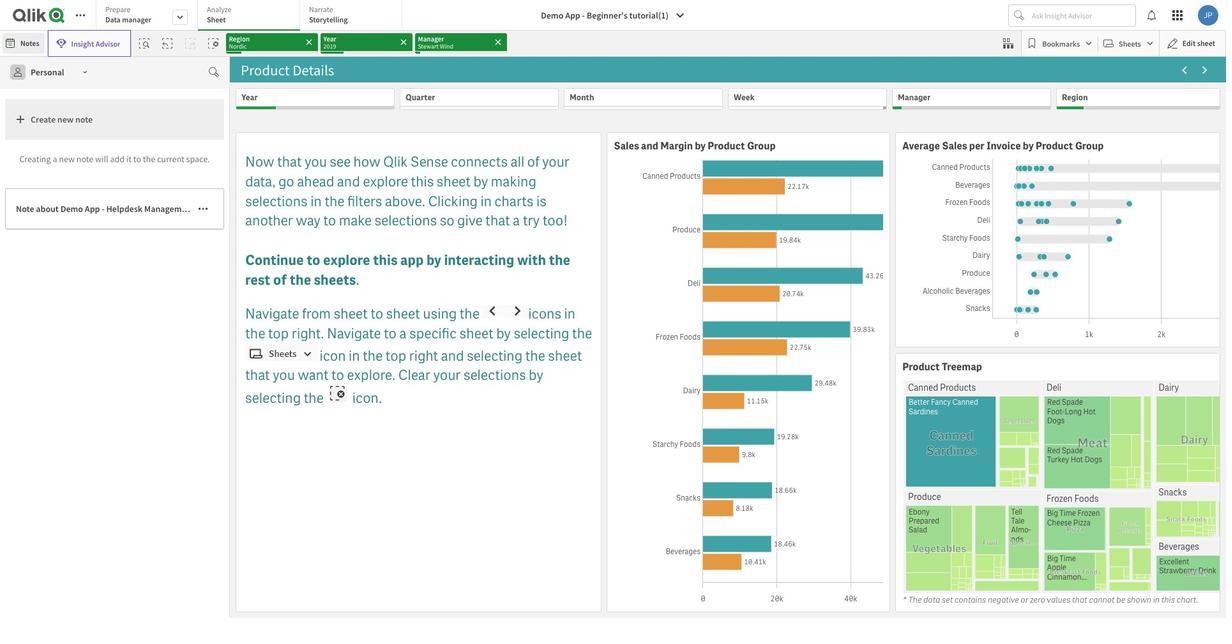 Task type: vqa. For each thing, say whether or not it's contained in the screenshot.
Note About Demo App - Helpdesk Management (November 16, 2023) button
yes



Task type: describe. For each thing, give the bounding box(es) containing it.
average sales per invoice by product group application
[[896, 132, 1220, 348]]

edit sheet button
[[1159, 30, 1226, 57]]

add
[[110, 153, 125, 165]]

by inside application
[[1023, 139, 1034, 153]]

top inside in the top right. navigate to a specific sheet by selecting the
[[268, 324, 289, 343]]

of inside now that you see how qlik sense connects all of your data, go ahead and explore this sheet by making selections in the filters above. clicking in charts is another way to make selections so give that a try too!
[[527, 153, 539, 171]]

it
[[126, 153, 132, 165]]

group inside application
[[747, 139, 776, 153]]

tab list containing prepare
[[96, 0, 407, 32]]

the
[[908, 594, 921, 605]]

this inside continue to explore this app by interacting with the rest of the sheets
[[373, 251, 397, 270]]

by inside continue to explore this app by interacting with the rest of the sheets
[[427, 251, 441, 270]]

16,
[[241, 203, 253, 215]]

2 horizontal spatial product
[[1036, 139, 1073, 153]]

continue
[[245, 251, 304, 270]]

explore.
[[347, 366, 396, 385]]

week
[[734, 92, 755, 103]]

negative
[[988, 594, 1019, 605]]

will
[[95, 153, 108, 165]]

month
[[570, 92, 594, 103]]

to inside continue to explore this app by interacting with the rest of the sheets
[[307, 251, 320, 270]]

week element
[[734, 92, 755, 103]]

year for year
[[241, 92, 258, 103]]

this inside application
[[1161, 594, 1175, 605]]

connects
[[451, 153, 508, 171]]

nordic
[[229, 42, 247, 50]]

you inside icon in the top right and selecting the sheet that you want to explore.
[[273, 366, 295, 385]]

another
[[245, 212, 293, 230]]

selections inside clear your selections by selecting the
[[464, 366, 526, 385]]

product treemap
[[903, 360, 982, 373]]

qlik
[[383, 153, 408, 171]]

bookmarks
[[1042, 39, 1080, 48]]

this inside now that you see how qlik sense connects all of your data, go ahead and explore this sheet by making selections in the filters above. clicking in charts is another way to make selections so give that a try too!
[[411, 172, 434, 191]]

invoice
[[987, 139, 1021, 153]]

sheet inside icon in the top right and selecting the sheet that you want to explore.
[[548, 347, 582, 365]]

Ask Insight Advisor text field
[[1029, 5, 1135, 26]]

sense
[[411, 153, 448, 171]]

notes
[[20, 38, 39, 48]]

the inside clear your selections by selecting the
[[304, 389, 324, 408]]

create new note button
[[5, 99, 224, 140]]

0 horizontal spatial app
[[85, 203, 100, 215]]

navigate inside in the top right. navigate to a specific sheet by selecting the
[[327, 324, 381, 343]]

about
[[36, 203, 59, 215]]

zero
[[1030, 594, 1045, 605]]

cannot
[[1089, 594, 1114, 605]]

region element
[[1062, 92, 1088, 103]]

year 2019
[[323, 34, 336, 50]]

or
[[1020, 594, 1028, 605]]

average sales per invoice by product group
[[903, 139, 1104, 153]]

region nordic
[[229, 34, 250, 50]]

rest
[[245, 271, 270, 289]]

sheet
[[207, 15, 226, 24]]

group inside application
[[1075, 139, 1104, 153]]

sales and margin by product group application
[[607, 132, 950, 612]]

2019
[[323, 42, 336, 50]]

beginner's
[[587, 10, 628, 21]]

go
[[278, 172, 294, 191]]

that inside application
[[1072, 594, 1087, 605]]

james peterson image
[[1198, 5, 1218, 26]]

tutorial(1)
[[629, 10, 669, 21]]

1 vertical spatial new
[[59, 153, 75, 165]]

sheets
[[1119, 39, 1141, 48]]

sheet inside button
[[1197, 38, 1215, 48]]

want
[[298, 366, 329, 385]]

icons
[[528, 305, 561, 323]]

previous sheet: experience the power of qlik sense image
[[1180, 65, 1190, 75]]

edit sheet
[[1183, 38, 1215, 48]]

that down 'charts'
[[485, 212, 510, 230]]

year element
[[241, 92, 258, 103]]

*
[[903, 594, 906, 605]]

sales inside application
[[942, 139, 967, 153]]

search notes image
[[209, 67, 219, 77]]

ahead
[[297, 172, 334, 191]]

above.
[[385, 192, 425, 211]]

right
[[409, 347, 438, 365]]

sheet up "specific" at the left of the page
[[386, 305, 420, 323]]

give
[[457, 212, 483, 230]]

way
[[296, 212, 320, 230]]

next sheet: customer details image
[[1200, 65, 1210, 75]]

management
[[144, 203, 194, 215]]

data
[[105, 15, 121, 24]]

how
[[353, 153, 380, 171]]

app
[[400, 251, 424, 270]]

selecting inside clear your selections by selecting the
[[245, 389, 301, 408]]

stewart
[[418, 42, 439, 50]]

1 vertical spatial note
[[76, 153, 93, 165]]

selecting inside in the top right. navigate to a specific sheet by selecting the
[[514, 324, 569, 343]]

1 horizontal spatial product
[[903, 360, 940, 373]]

values
[[1047, 594, 1070, 605]]

1 vertical spatial -
[[102, 203, 105, 215]]

1 horizontal spatial demo
[[541, 10, 563, 21]]

to down continue to explore this app by interacting with the rest of the sheets
[[371, 305, 383, 323]]

and inside the sales and margin by product group application
[[641, 139, 658, 153]]

with
[[517, 251, 546, 270]]

insight advisor button
[[48, 30, 131, 57]]

create
[[31, 114, 56, 125]]

smart search image
[[140, 38, 150, 49]]

shown
[[1127, 594, 1151, 605]]

by inside now that you see how qlik sense connects all of your data, go ahead and explore this sheet by making selections in the filters above. clicking in charts is another way to make selections so give that a try too!
[[474, 172, 488, 191]]

edit
[[1183, 38, 1196, 48]]

0 vertical spatial app
[[565, 10, 580, 21]]

interacting
[[444, 251, 514, 270]]

* the data set contains negative or zero values that cannot be shown in this chart.
[[903, 594, 1198, 605]]

filters
[[347, 192, 382, 211]]

clear all selections image
[[208, 38, 219, 49]]

icon.
[[352, 389, 382, 408]]

by inside application
[[695, 139, 706, 153]]

2023)
[[254, 203, 276, 215]]

analyze sheet
[[207, 4, 231, 24]]

region for region nordic
[[229, 34, 250, 43]]

quarter element
[[406, 92, 435, 103]]

sales inside application
[[614, 139, 639, 153]]

analyze
[[207, 4, 231, 14]]

new inside "button"
[[57, 114, 74, 125]]

too!
[[543, 212, 568, 230]]

by inside in the top right. navigate to a specific sheet by selecting the
[[496, 324, 511, 343]]

so
[[440, 212, 454, 230]]



Task type: locate. For each thing, give the bounding box(es) containing it.
0 horizontal spatial you
[[273, 366, 295, 385]]

0 vertical spatial manager
[[418, 34, 444, 43]]

1 horizontal spatial your
[[542, 153, 570, 171]]

in right "shown"
[[1153, 594, 1159, 605]]

and inside icon in the top right and selecting the sheet that you want to explore.
[[441, 347, 464, 365]]

manager right clear selection for field: year 'icon'
[[418, 34, 444, 43]]

0 horizontal spatial selections
[[245, 192, 308, 211]]

manager up average
[[898, 92, 931, 103]]

product left treemap
[[903, 360, 940, 373]]

top inside icon in the top right and selecting the sheet that you want to explore.
[[385, 347, 406, 365]]

0 vertical spatial this
[[411, 172, 434, 191]]

the
[[143, 153, 155, 165], [325, 192, 345, 211], [549, 251, 570, 270], [290, 271, 311, 289], [459, 305, 480, 323], [245, 324, 265, 343], [572, 324, 592, 343], [363, 347, 383, 365], [525, 347, 545, 365], [304, 389, 324, 408]]

product right the invoice
[[1036, 139, 1073, 153]]

data,
[[245, 172, 276, 191]]

navigate
[[245, 305, 299, 323], [327, 324, 381, 343]]

and
[[641, 139, 658, 153], [337, 172, 360, 191], [441, 347, 464, 365]]

0 horizontal spatial demo
[[60, 203, 83, 215]]

to down navigate from sheet to sheet using the
[[384, 324, 397, 343]]

month element
[[570, 92, 594, 103]]

a left "specific" at the left of the page
[[399, 324, 406, 343]]

to inside now that you see how qlik sense connects all of your data, go ahead and explore this sheet by making selections in the filters above. clicking in charts is another way to make selections so give that a try too!
[[323, 212, 336, 230]]

2 sales from the left
[[942, 139, 967, 153]]

manager for manager stewart wind
[[418, 34, 444, 43]]

try
[[523, 212, 540, 230]]

note inside "button"
[[75, 114, 93, 125]]

demo
[[541, 10, 563, 21], [60, 203, 83, 215]]

in inside product treemap * the data set contains negative or zero values that cannot be shown in this chart. application
[[1153, 594, 1159, 605]]

1 vertical spatial this
[[373, 251, 397, 270]]

product right 'margin'
[[708, 139, 745, 153]]

make
[[339, 212, 372, 230]]

0 vertical spatial new
[[57, 114, 74, 125]]

explore inside now that you see how qlik sense connects all of your data, go ahead and explore this sheet by making selections in the filters above. clicking in charts is another way to make selections so give that a try too!
[[363, 172, 408, 191]]

specific
[[409, 324, 457, 343]]

your down right
[[433, 366, 461, 385]]

sheet inside in the top right. navigate to a specific sheet by selecting the
[[459, 324, 493, 343]]

wind
[[440, 42, 453, 50]]

- left the helpdesk on the left
[[102, 203, 105, 215]]

0 vertical spatial region
[[229, 34, 250, 43]]

note right the create
[[75, 114, 93, 125]]

1 vertical spatial you
[[273, 366, 295, 385]]

product
[[708, 139, 745, 153], [1036, 139, 1073, 153], [903, 360, 940, 373]]

0 vertical spatial year
[[323, 34, 336, 43]]

personal button
[[5, 62, 95, 82]]

your right all
[[542, 153, 570, 171]]

sheet right from
[[334, 305, 368, 323]]

storytelling
[[309, 15, 348, 24]]

2 vertical spatial selections
[[464, 366, 526, 385]]

to inside in the top right. navigate to a specific sheet by selecting the
[[384, 324, 397, 343]]

this left the chart.
[[1161, 594, 1175, 605]]

set
[[942, 594, 953, 605]]

that up go
[[277, 153, 302, 171]]

1 horizontal spatial of
[[527, 153, 539, 171]]

contains
[[954, 594, 986, 605]]

year down nordic
[[241, 92, 258, 103]]

1 vertical spatial of
[[273, 271, 287, 289]]

right.
[[292, 324, 324, 343]]

all
[[511, 153, 524, 171]]

personal
[[31, 66, 64, 78]]

per
[[969, 139, 985, 153]]

sheets
[[314, 271, 356, 289]]

in right icons
[[564, 305, 575, 323]]

clear selection for field: year image
[[400, 38, 408, 46]]

making
[[491, 172, 536, 191]]

navigate down navigate from sheet to sheet using the
[[327, 324, 381, 343]]

demo app - beginner's tutorial(1) button
[[533, 5, 693, 26]]

1 group from the left
[[747, 139, 776, 153]]

that inside icon in the top right and selecting the sheet that you want to explore.
[[245, 366, 270, 385]]

1 vertical spatial app
[[85, 203, 100, 215]]

year for year 2019
[[323, 34, 336, 43]]

explore up "."
[[323, 251, 370, 270]]

demo left 'beginner's'
[[541, 10, 563, 21]]

average
[[903, 139, 940, 153]]

that
[[277, 153, 302, 171], [485, 212, 510, 230], [245, 366, 270, 385], [1072, 594, 1087, 605]]

a inside now that you see how qlik sense connects all of your data, go ahead and explore this sheet by making selections in the filters above. clicking in charts is another way to make selections so give that a try too!
[[513, 212, 520, 230]]

1 horizontal spatial app
[[565, 10, 580, 21]]

0 vertical spatial you
[[305, 153, 327, 171]]

.
[[356, 271, 359, 289]]

now
[[245, 153, 274, 171]]

0 horizontal spatial year
[[241, 92, 258, 103]]

note about demo app - helpdesk management (november 16, 2023)
[[16, 203, 276, 215]]

icon in the top right and selecting the sheet that you want to explore.
[[245, 347, 582, 385]]

0 vertical spatial explore
[[363, 172, 408, 191]]

sheet inside now that you see how qlik sense connects all of your data, go ahead and explore this sheet by making selections in the filters above. clicking in charts is another way to make selections so give that a try too!
[[437, 172, 471, 191]]

2 vertical spatial a
[[399, 324, 406, 343]]

of down continue
[[273, 271, 287, 289]]

a inside in the top right. navigate to a specific sheet by selecting the
[[399, 324, 406, 343]]

data
[[923, 594, 940, 605]]

1 horizontal spatial you
[[305, 153, 327, 171]]

0 vertical spatial top
[[268, 324, 289, 343]]

2 horizontal spatial and
[[641, 139, 658, 153]]

and down see
[[337, 172, 360, 191]]

top
[[268, 324, 289, 343], [385, 347, 406, 365]]

navigate down rest
[[245, 305, 299, 323]]

tab list
[[96, 0, 407, 32]]

0 horizontal spatial product
[[708, 139, 745, 153]]

note
[[75, 114, 93, 125], [76, 153, 93, 165]]

clear your selections by selecting the
[[245, 366, 543, 408]]

0 horizontal spatial and
[[337, 172, 360, 191]]

clicking
[[428, 192, 478, 211]]

1 vertical spatial and
[[337, 172, 360, 191]]

by
[[695, 139, 706, 153], [1023, 139, 1034, 153], [474, 172, 488, 191], [427, 251, 441, 270], [496, 324, 511, 343], [529, 366, 543, 385]]

region
[[229, 34, 250, 43], [1062, 92, 1088, 103]]

0 horizontal spatial this
[[373, 251, 397, 270]]

1 vertical spatial selections
[[375, 212, 437, 230]]

1 vertical spatial selecting
[[467, 347, 522, 365]]

new right the create
[[57, 114, 74, 125]]

in inside in the top right. navigate to a specific sheet by selecting the
[[564, 305, 575, 323]]

2 vertical spatial selecting
[[245, 389, 301, 408]]

and right right
[[441, 347, 464, 365]]

1 sales from the left
[[614, 139, 639, 153]]

now that you see how qlik sense connects all of your data, go ahead and explore this sheet by making selections in the filters above. clicking in charts is another way to make selections so give that a try too!
[[245, 153, 570, 230]]

0 horizontal spatial manager
[[418, 34, 444, 43]]

0 horizontal spatial region
[[229, 34, 250, 43]]

your inside now that you see how qlik sense connects all of your data, go ahead and explore this sheet by making selections in the filters above. clicking in charts is another way to make selections so give that a try too!
[[542, 153, 570, 171]]

that left want
[[245, 366, 270, 385]]

0 horizontal spatial a
[[53, 153, 57, 165]]

note left will
[[76, 153, 93, 165]]

0 horizontal spatial group
[[747, 139, 776, 153]]

1 horizontal spatial a
[[399, 324, 406, 343]]

creating
[[19, 153, 51, 165]]

0 vertical spatial note
[[75, 114, 93, 125]]

1 vertical spatial year
[[241, 92, 258, 103]]

1 vertical spatial a
[[513, 212, 520, 230]]

to down icon
[[331, 366, 344, 385]]

this
[[411, 172, 434, 191], [373, 251, 397, 270], [1161, 594, 1175, 605]]

clear selection for field: region image
[[306, 38, 313, 46]]

in the top right. navigate to a specific sheet by selecting the
[[245, 305, 592, 343]]

region for region
[[1062, 92, 1088, 103]]

see
[[330, 153, 351, 171]]

1 horizontal spatial manager
[[898, 92, 931, 103]]

2 group from the left
[[1075, 139, 1104, 153]]

0 vertical spatial selecting
[[514, 324, 569, 343]]

step back image
[[163, 38, 173, 49]]

0 horizontal spatial your
[[433, 366, 461, 385]]

sheet up clicking
[[437, 172, 471, 191]]

explore inside continue to explore this app by interacting with the rest of the sheets
[[323, 251, 370, 270]]

group down region element
[[1075, 139, 1104, 153]]

manager element
[[898, 92, 931, 103]]

selecting inside icon in the top right and selecting the sheet that you want to explore.
[[467, 347, 522, 365]]

0 vertical spatial selections
[[245, 192, 308, 211]]

2 horizontal spatial this
[[1161, 594, 1175, 605]]

sales left per on the top of the page
[[942, 139, 967, 153]]

margin
[[660, 139, 693, 153]]

year down storytelling
[[323, 34, 336, 43]]

2 horizontal spatial a
[[513, 212, 520, 230]]

1 vertical spatial manager
[[898, 92, 931, 103]]

charts
[[494, 192, 534, 211]]

you inside now that you see how qlik sense connects all of your data, go ahead and explore this sheet by making selections in the filters above. clicking in charts is another way to make selections so give that a try too!
[[305, 153, 327, 171]]

and inside now that you see how qlik sense connects all of your data, go ahead and explore this sheet by making selections in the filters above. clicking in charts is another way to make selections so give that a try too!
[[337, 172, 360, 191]]

sheet down icons
[[548, 347, 582, 365]]

sheet right "specific" at the left of the page
[[459, 324, 493, 343]]

1 vertical spatial your
[[433, 366, 461, 385]]

1 vertical spatial navigate
[[327, 324, 381, 343]]

clear selection for field: manager image
[[495, 38, 502, 46]]

using
[[423, 305, 457, 323]]

explore
[[363, 172, 408, 191], [323, 251, 370, 270]]

you up ahead
[[305, 153, 327, 171]]

0 vertical spatial demo
[[541, 10, 563, 21]]

(november
[[196, 203, 239, 215]]

you left want
[[273, 366, 295, 385]]

1 horizontal spatial and
[[441, 347, 464, 365]]

1 horizontal spatial top
[[385, 347, 406, 365]]

2 vertical spatial and
[[441, 347, 464, 365]]

1 vertical spatial demo
[[60, 203, 83, 215]]

that right the values
[[1072, 594, 1087, 605]]

selections tool image
[[1003, 38, 1014, 49]]

note about demo app - helpdesk management (november 16, 2023) button
[[5, 188, 276, 229]]

0 vertical spatial a
[[53, 153, 57, 165]]

2 horizontal spatial selections
[[464, 366, 526, 385]]

0 horizontal spatial sales
[[614, 139, 639, 153]]

top up clear
[[385, 347, 406, 365]]

product treemap * the data set contains negative or zero values that cannot be shown in this chart. application
[[896, 353, 1226, 612]]

by inside clear your selections by selecting the
[[529, 366, 543, 385]]

1 horizontal spatial -
[[582, 10, 585, 21]]

year
[[323, 34, 336, 43], [241, 92, 258, 103]]

1 horizontal spatial selections
[[375, 212, 437, 230]]

to right way
[[323, 212, 336, 230]]

this left app on the top of the page
[[373, 251, 397, 270]]

narrate storytelling
[[309, 4, 348, 24]]

a right creating
[[53, 153, 57, 165]]

navigate from sheet to sheet using the
[[245, 305, 482, 323]]

prepare data manager
[[105, 4, 151, 24]]

in inside icon in the top right and selecting the sheet that you want to explore.
[[349, 347, 360, 365]]

0 horizontal spatial top
[[268, 324, 289, 343]]

1 horizontal spatial navigate
[[327, 324, 381, 343]]

0 vertical spatial navigate
[[245, 305, 299, 323]]

2 vertical spatial this
[[1161, 594, 1175, 605]]

in down ahead
[[311, 192, 322, 211]]

note
[[16, 203, 34, 215]]

0 vertical spatial -
[[582, 10, 585, 21]]

to inside icon in the top right and selecting the sheet that you want to explore.
[[331, 366, 344, 385]]

of right all
[[527, 153, 539, 171]]

0 horizontal spatial -
[[102, 203, 105, 215]]

top left right. at the left bottom
[[268, 324, 289, 343]]

sheet right edit
[[1197, 38, 1215, 48]]

a
[[53, 153, 57, 165], [513, 212, 520, 230], [399, 324, 406, 343]]

app
[[565, 10, 580, 21], [85, 203, 100, 215]]

sales and margin by product group
[[614, 139, 776, 153]]

your inside clear your selections by selecting the
[[433, 366, 461, 385]]

sales left 'margin'
[[614, 139, 639, 153]]

0 horizontal spatial of
[[273, 271, 287, 289]]

1 horizontal spatial group
[[1075, 139, 1104, 153]]

is
[[536, 192, 547, 211]]

product inside application
[[708, 139, 745, 153]]

group down week
[[747, 139, 776, 153]]

bookmarks button
[[1024, 33, 1095, 54]]

insight
[[71, 39, 94, 48]]

1 horizontal spatial sales
[[942, 139, 967, 153]]

1 horizontal spatial region
[[1062, 92, 1088, 103]]

sales
[[614, 139, 639, 153], [942, 139, 967, 153]]

narrate
[[309, 4, 333, 14]]

1 horizontal spatial year
[[323, 34, 336, 43]]

app left 'beginner's'
[[565, 10, 580, 21]]

icon
[[320, 347, 346, 365]]

current
[[157, 153, 184, 165]]

0 vertical spatial your
[[542, 153, 570, 171]]

manager for manager
[[898, 92, 931, 103]]

to right it
[[133, 153, 141, 165]]

helpdesk
[[106, 203, 142, 215]]

prepare
[[105, 4, 130, 14]]

group
[[747, 139, 776, 153], [1075, 139, 1104, 153]]

selections
[[245, 192, 308, 211], [375, 212, 437, 230], [464, 366, 526, 385]]

region right "clear all selections" icon
[[229, 34, 250, 43]]

you
[[305, 153, 327, 171], [273, 366, 295, 385]]

1 vertical spatial explore
[[323, 251, 370, 270]]

this down sense
[[411, 172, 434, 191]]

1 vertical spatial top
[[385, 347, 406, 365]]

region down bookmarks
[[1062, 92, 1088, 103]]

demo right the about
[[60, 203, 83, 215]]

0 vertical spatial and
[[641, 139, 658, 153]]

explore down qlik
[[363, 172, 408, 191]]

1 vertical spatial region
[[1062, 92, 1088, 103]]

in right icon
[[349, 347, 360, 365]]

the inside now that you see how qlik sense connects all of your data, go ahead and explore this sheet by making selections in the filters above. clicking in charts is another way to make selections so give that a try too!
[[325, 192, 345, 211]]

in
[[311, 192, 322, 211], [480, 192, 492, 211], [564, 305, 575, 323], [349, 347, 360, 365], [1153, 594, 1159, 605]]

manager stewart wind
[[418, 34, 453, 50]]

advisor
[[96, 39, 120, 48]]

and left 'margin'
[[641, 139, 658, 153]]

app left the helpdesk on the left
[[85, 203, 100, 215]]

a left try
[[513, 212, 520, 230]]

insight advisor
[[71, 39, 120, 48]]

to up sheets
[[307, 251, 320, 270]]

chart.
[[1176, 594, 1198, 605]]

application
[[0, 0, 1226, 618], [236, 132, 602, 612]]

manager inside manager stewart wind
[[418, 34, 444, 43]]

- left 'beginner's'
[[582, 10, 585, 21]]

manager
[[122, 15, 151, 24]]

1 horizontal spatial this
[[411, 172, 434, 191]]

new right creating
[[59, 153, 75, 165]]

0 horizontal spatial navigate
[[245, 305, 299, 323]]

0 vertical spatial of
[[527, 153, 539, 171]]

in up give
[[480, 192, 492, 211]]

of inside continue to explore this app by interacting with the rest of the sheets
[[273, 271, 287, 289]]

space.
[[186, 153, 210, 165]]



